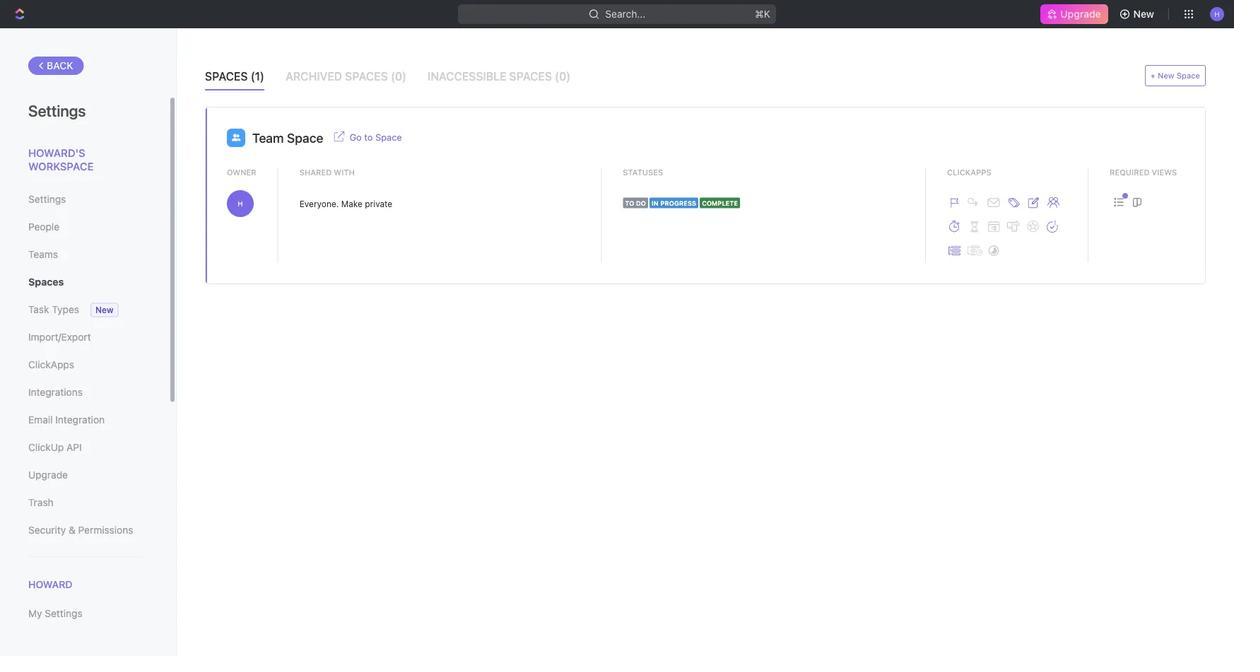 Task type: vqa. For each thing, say whether or not it's contained in the screenshot.
private
yes



Task type: locate. For each thing, give the bounding box(es) containing it.
(0) for archived spaces (0)
[[391, 70, 407, 83]]

shared with
[[300, 168, 355, 177]]

space right the go
[[376, 132, 402, 143]]

1 vertical spatial clickapps
[[28, 359, 74, 371]]

1 horizontal spatial space
[[376, 132, 402, 143]]

1 horizontal spatial (0)
[[555, 70, 571, 83]]

1 horizontal spatial upgrade link
[[1041, 4, 1109, 24]]

h button
[[1207, 3, 1229, 25], [227, 190, 256, 217]]

clickapps link
[[28, 353, 141, 377]]

clickapps inside settings element
[[28, 359, 74, 371]]

0 horizontal spatial h
[[238, 199, 243, 208]]

2 vertical spatial settings
[[45, 608, 83, 620]]

to right the go
[[364, 132, 373, 143]]

2 (0) from the left
[[555, 70, 571, 83]]

search...
[[606, 8, 646, 20]]

with
[[334, 168, 355, 177]]

1 horizontal spatial to
[[625, 199, 635, 207]]

h for the left h dropdown button
[[238, 199, 243, 208]]

0 vertical spatial h
[[1215, 10, 1221, 18]]

go to space link
[[350, 130, 402, 143]]

required
[[1110, 168, 1150, 177]]

security & permissions
[[28, 524, 133, 536]]

new inside settings element
[[95, 305, 114, 315]]

0 horizontal spatial new
[[95, 305, 114, 315]]

2 horizontal spatial space
[[1177, 71, 1201, 80]]

1 vertical spatial upgrade
[[28, 469, 68, 481]]

0 vertical spatial to
[[364, 132, 373, 143]]

spaces down "teams"
[[28, 276, 64, 288]]

1 vertical spatial settings
[[28, 193, 66, 205]]

0 vertical spatial upgrade link
[[1041, 4, 1109, 24]]

integrations
[[28, 387, 83, 398]]

new up the + at the top right of page
[[1134, 8, 1155, 20]]

new
[[1134, 8, 1155, 20], [1159, 71, 1175, 80], [95, 305, 114, 315]]

space
[[1177, 71, 1201, 80], [287, 130, 324, 145], [376, 132, 402, 143]]

1 horizontal spatial h
[[1215, 10, 1221, 18]]

space for + new space
[[1177, 71, 1201, 80]]

h
[[1215, 10, 1221, 18], [238, 199, 243, 208]]

new right the + at the top right of page
[[1159, 71, 1175, 80]]

private
[[365, 199, 393, 209]]

workspace
[[28, 160, 94, 173]]

1 (0) from the left
[[391, 70, 407, 83]]

required views
[[1110, 168, 1178, 177]]

settings right my
[[45, 608, 83, 620]]

space right the + at the top right of page
[[1177, 71, 1201, 80]]

to
[[364, 132, 373, 143], [625, 199, 635, 207]]

import/export
[[28, 331, 91, 343]]

do
[[636, 199, 646, 207]]

go
[[350, 132, 362, 143]]

upgrade
[[1061, 8, 1102, 20], [28, 469, 68, 481]]

integration
[[55, 414, 105, 426]]

spaces left '(1)'
[[205, 70, 248, 83]]

0 horizontal spatial (0)
[[391, 70, 407, 83]]

settings
[[28, 101, 86, 120], [28, 193, 66, 205], [45, 608, 83, 620]]

to left do
[[625, 199, 635, 207]]

upgrade link up trash link
[[28, 463, 141, 487]]

2 vertical spatial new
[[95, 305, 114, 315]]

space up shared
[[287, 130, 324, 145]]

upgrade down 'clickup'
[[28, 469, 68, 481]]

0 horizontal spatial upgrade
[[28, 469, 68, 481]]

space inside 'link'
[[376, 132, 402, 143]]

everyone. make private
[[300, 199, 393, 209]]

0 vertical spatial upgrade
[[1061, 8, 1102, 20]]

upgrade left new button
[[1061, 8, 1102, 20]]

(0)
[[391, 70, 407, 83], [555, 70, 571, 83]]

upgrade link left new button
[[1041, 4, 1109, 24]]

1 horizontal spatial h button
[[1207, 3, 1229, 25]]

clickapps
[[948, 168, 992, 177], [28, 359, 74, 371]]

(0) for inaccessible spaces (0)
[[555, 70, 571, 83]]

0 vertical spatial new
[[1134, 8, 1155, 20]]

back
[[47, 60, 73, 71]]

1 vertical spatial new
[[1159, 71, 1175, 80]]

teams
[[28, 249, 58, 260]]

my settings
[[28, 608, 83, 620]]

⌘k
[[755, 8, 771, 20]]

settings up howard's
[[28, 101, 86, 120]]

0 horizontal spatial upgrade link
[[28, 463, 141, 487]]

1 horizontal spatial clickapps
[[948, 168, 992, 177]]

task
[[28, 304, 49, 315]]

0 horizontal spatial h button
[[227, 190, 256, 217]]

everyone.
[[300, 199, 339, 209]]

0 horizontal spatial clickapps
[[28, 359, 74, 371]]

clickup
[[28, 442, 64, 453]]

spaces
[[205, 70, 248, 83], [345, 70, 388, 83], [510, 70, 552, 83], [28, 276, 64, 288]]

shared
[[300, 168, 332, 177]]

progress
[[661, 199, 697, 207]]

security
[[28, 524, 66, 536]]

user group image
[[232, 134, 241, 141]]

0 horizontal spatial to
[[364, 132, 373, 143]]

2 horizontal spatial new
[[1159, 71, 1175, 80]]

people
[[28, 221, 60, 233]]

settings up people
[[28, 193, 66, 205]]

permissions
[[78, 524, 133, 536]]

1 vertical spatial h button
[[227, 190, 256, 217]]

views
[[1153, 168, 1178, 177]]

upgrade link
[[1041, 4, 1109, 24], [28, 463, 141, 487]]

1 vertical spatial h
[[238, 199, 243, 208]]

in
[[652, 199, 659, 207]]

clickup api
[[28, 442, 82, 453]]

1 horizontal spatial new
[[1134, 8, 1155, 20]]

0 vertical spatial clickapps
[[948, 168, 992, 177]]

new up import/export 'link'
[[95, 305, 114, 315]]

import/export link
[[28, 325, 141, 349]]

new button
[[1114, 3, 1163, 25]]



Task type: describe. For each thing, give the bounding box(es) containing it.
to do in progress complete
[[625, 199, 738, 207]]

h for h dropdown button to the top
[[1215, 10, 1221, 18]]

upgrade inside settings element
[[28, 469, 68, 481]]

email integration link
[[28, 408, 141, 432]]

my
[[28, 608, 42, 620]]

teams link
[[28, 243, 141, 267]]

complete
[[702, 199, 738, 207]]

inaccessible spaces (0)
[[428, 70, 571, 83]]

1 vertical spatial upgrade link
[[28, 463, 141, 487]]

to inside 'link'
[[364, 132, 373, 143]]

spaces inside settings element
[[28, 276, 64, 288]]

team space
[[252, 130, 324, 145]]

0 vertical spatial h button
[[1207, 3, 1229, 25]]

howard's workspace
[[28, 146, 94, 173]]

0 vertical spatial settings
[[28, 101, 86, 120]]

0 horizontal spatial space
[[287, 130, 324, 145]]

howard's
[[28, 146, 85, 159]]

back link
[[28, 57, 84, 75]]

email
[[28, 414, 53, 426]]

spaces link
[[28, 270, 141, 294]]

trash
[[28, 497, 54, 509]]

new inside button
[[1134, 8, 1155, 20]]

archived
[[286, 70, 342, 83]]

task types
[[28, 304, 79, 315]]

make
[[341, 199, 363, 209]]

my settings link
[[28, 602, 141, 626]]

(1)
[[251, 70, 265, 83]]

types
[[52, 304, 79, 315]]

team
[[252, 130, 284, 145]]

inaccessible
[[428, 70, 507, 83]]

trash link
[[28, 491, 141, 515]]

api
[[67, 442, 82, 453]]

&
[[69, 524, 76, 536]]

+
[[1151, 71, 1156, 80]]

statuses
[[623, 168, 664, 177]]

+ new space
[[1151, 71, 1201, 80]]

go to space
[[350, 132, 402, 143]]

howard
[[28, 579, 73, 591]]

settings element
[[0, 28, 177, 656]]

spaces right 'inaccessible'
[[510, 70, 552, 83]]

integrations link
[[28, 381, 141, 405]]

email integration
[[28, 414, 105, 426]]

owner
[[227, 168, 256, 177]]

settings link
[[28, 187, 141, 211]]

people link
[[28, 215, 141, 239]]

security & permissions link
[[28, 518, 141, 542]]

spaces right archived
[[345, 70, 388, 83]]

1 vertical spatial to
[[625, 199, 635, 207]]

space for go to space
[[376, 132, 402, 143]]

clickup api link
[[28, 436, 141, 460]]

1 horizontal spatial upgrade
[[1061, 8, 1102, 20]]

spaces (1)
[[205, 70, 265, 83]]

archived spaces (0)
[[286, 70, 407, 83]]



